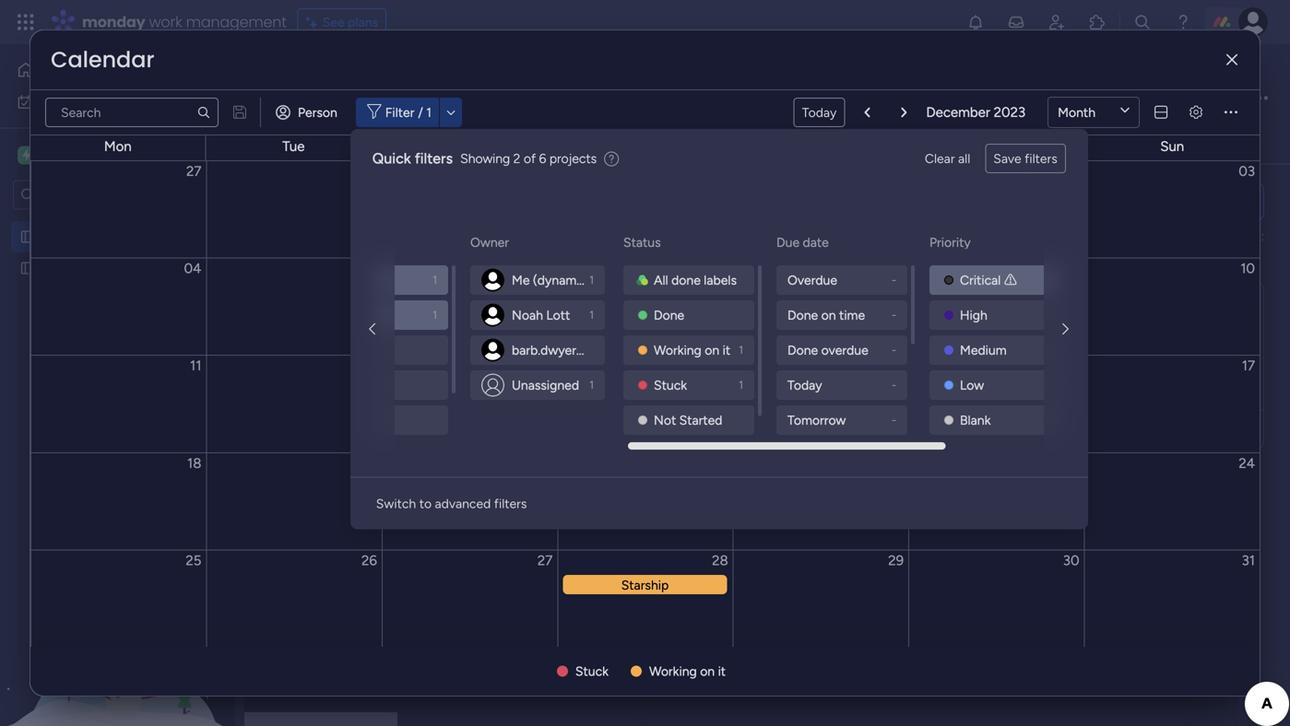 Task type: vqa. For each thing, say whether or not it's contained in the screenshot.
EASILY SEE WHERE YOUR TASKS STAND BY CUSTOMIZING ANY STATUS LABEL OR CREATING YOUR OWN.
no



Task type: describe. For each thing, give the bounding box(es) containing it.
main table
[[308, 132, 369, 148]]

1 for unassigned
[[589, 379, 594, 392]]

kepler
[[328, 343, 365, 358]]

person button
[[268, 98, 348, 127]]

main
[[42, 147, 81, 164]]

voyager inside name / 2 group
[[328, 273, 376, 288]]

me (dynamic)
[[512, 273, 591, 288]]

project
[[317, 181, 359, 197]]

help button
[[1134, 674, 1198, 705]]

like
[[809, 421, 836, 439]]

switch to advanced filters
[[376, 496, 527, 512]]

today inside button
[[802, 105, 837, 120]]

Voyager field
[[660, 88, 1188, 112]]

invite members image
[[1048, 13, 1066, 31]]

- for overdue
[[892, 273, 896, 287]]

main
[[308, 132, 336, 148]]

overdue
[[821, 343, 868, 358]]

gantt button
[[383, 125, 444, 155]]

where
[[717, 99, 753, 115]]

my
[[41, 94, 58, 110]]

advanced
[[435, 496, 491, 512]]

v2 settings line image
[[1190, 106, 1203, 119]]

monday work management
[[82, 12, 287, 32]]

filter
[[385, 105, 414, 120]]

inbox image
[[1007, 13, 1026, 31]]

with
[[826, 357, 854, 374]]

notifications image
[[967, 13, 985, 31]]

noah lott inside owner group
[[512, 308, 570, 323]]

list arrow image
[[901, 107, 907, 118]]

december 2023
[[926, 104, 1026, 121]]

owner group
[[470, 266, 648, 400]]

mon
[[104, 138, 132, 155]]

started
[[679, 413, 722, 428]]

not
[[654, 413, 676, 428]]

project
[[785, 99, 827, 115]]

/
[[418, 105, 423, 120]]

projects
[[550, 151, 597, 166]]

help
[[1149, 680, 1182, 699]]

2023
[[994, 104, 1026, 121]]

funding.
[[1075, 357, 1129, 374]]

status group
[[623, 266, 758, 435]]

manage
[[282, 99, 328, 115]]

work for monday
[[149, 12, 182, 32]]

tomorrow
[[787, 413, 846, 428]]

unassigned
[[512, 378, 579, 393]]

my work
[[41, 94, 90, 110]]

1 for noah lott
[[589, 309, 594, 322]]

gantt
[[397, 132, 430, 148]]

apps image
[[1088, 13, 1107, 31]]

documentation
[[858, 357, 959, 374]]

noah lott image inside owner group
[[481, 269, 504, 292]]

arrow down image
[[440, 101, 462, 124]]

filter / 1
[[385, 105, 432, 120]]

labels
[[704, 273, 737, 288]]

wed
[[455, 138, 484, 155]]

dapulse x slim image
[[1227, 53, 1238, 67]]

calendar for the "calendar" button
[[458, 132, 510, 148]]

your
[[756, 99, 782, 115]]

lottie animation image
[[0, 540, 235, 727]]

clear
[[925, 151, 955, 166]]

1 horizontal spatial and
[[963, 357, 987, 374]]

clear all button
[[918, 144, 978, 173]]

on inside status group
[[705, 343, 719, 358]]

- for done overdue
[[892, 344, 896, 357]]

select product image
[[17, 13, 35, 31]]

list arrow image
[[864, 107, 870, 118]]

all spacecraft
[[280, 62, 435, 93]]

manage any type of project. assign owners, set timelines and keep track of where your project stands. button
[[279, 96, 899, 118]]

ups
[[798, 357, 822, 374]]

0 horizontal spatial of
[[385, 99, 397, 115]]

noah inside owner group
[[512, 308, 543, 323]]

voyager inside voyager field
[[665, 88, 735, 111]]

calendar for "calendar" field
[[51, 44, 154, 75]]

plans
[[348, 14, 378, 30]]

noah lott image inside owner group
[[481, 304, 504, 327]]

workspace selection element
[[18, 144, 84, 168]]

overdue
[[787, 273, 837, 288]]

see
[[323, 14, 345, 30]]

working inside status group
[[654, 343, 701, 358]]

2 vertical spatial on
[[700, 664, 715, 680]]

stuck inside status group
[[654, 378, 687, 393]]

type
[[355, 99, 381, 115]]

spacecraft
[[313, 62, 435, 93]]

barb.dwyer@gmail.com
[[512, 343, 648, 358]]

1 for blank
[[1045, 414, 1049, 427]]

me
[[512, 273, 530, 288]]

v2 split view image
[[1155, 106, 1168, 119]]

not started
[[654, 413, 722, 428]]

like button
[[668, 402, 958, 457]]

switch
[[376, 496, 416, 512]]

owner
[[470, 235, 509, 250]]

1 for stuck
[[739, 379, 743, 392]]

assign
[[448, 99, 486, 115]]

new
[[287, 181, 314, 197]]

updates
[[1161, 228, 1208, 244]]

search image
[[196, 105, 211, 120]]

government
[[991, 357, 1071, 374]]

on inside due date group
[[821, 308, 836, 323]]

1 workspace image from the left
[[18, 145, 36, 166]]

stands.
[[830, 99, 871, 115]]

clear all
[[925, 151, 971, 166]]

write updates via email:
[[1126, 228, 1264, 244]]

quick filters showing 2 of 6 projects
[[372, 150, 597, 167]]

All Spacecraft field
[[276, 62, 439, 93]]

done for done overdue
[[787, 343, 818, 358]]

today button
[[794, 98, 845, 127]]

done for done on time
[[787, 308, 818, 323]]

barb.dwyer@gmail.com image
[[481, 339, 504, 362]]

1 horizontal spatial lott
[[764, 309, 792, 326]]

set
[[538, 99, 556, 115]]

via
[[1211, 228, 1228, 244]]

stuck due to hold ups with documentation and government funding.
[[678, 357, 1129, 374]]

more dots image
[[1225, 106, 1238, 119]]

- for done on time
[[892, 309, 896, 322]]

and inside manage any type of project. assign owners, set timelines and keep track of where your project stands. button
[[614, 99, 635, 115]]

all for all done labels
[[654, 273, 668, 288]]

keep
[[638, 99, 666, 115]]

email:
[[1231, 228, 1264, 244]]

private board image
[[19, 260, 37, 277]]

my work button
[[11, 87, 198, 117]]



Task type: locate. For each thing, give the bounding box(es) containing it.
1 up barb.dwyer@gmail.com
[[589, 309, 594, 322]]

0 horizontal spatial noah lott image
[[481, 269, 504, 292]]

voyager left your
[[665, 88, 735, 111]]

and up low
[[963, 357, 987, 374]]

new project button
[[279, 175, 366, 204]]

tue
[[282, 138, 305, 155]]

0 vertical spatial work
[[149, 12, 182, 32]]

noah
[[512, 308, 543, 323], [725, 309, 761, 326]]

priority group
[[929, 266, 1064, 435]]

filters inside button
[[494, 496, 527, 512]]

any
[[331, 99, 352, 115]]

of inside quick filters showing 2 of 6 projects
[[524, 151, 536, 166]]

lottie animation element
[[0, 540, 235, 727]]

save
[[994, 151, 1022, 166]]

1 vertical spatial calendar
[[458, 132, 510, 148]]

done left with
[[787, 343, 818, 358]]

high
[[960, 308, 987, 323]]

noah lott image left 'me'
[[481, 269, 504, 292]]

all left done
[[654, 273, 668, 288]]

3 - from the top
[[892, 344, 896, 357]]

to
[[748, 357, 762, 374], [419, 496, 432, 512]]

and
[[614, 99, 635, 115], [963, 357, 987, 374]]

sun
[[1160, 138, 1184, 155]]

month
[[1058, 105, 1096, 120]]

starship
[[328, 308, 376, 323]]

- for tomorrow
[[892, 414, 896, 427]]

home button
[[11, 55, 198, 85]]

noah lott image left the more dots icon
[[1198, 87, 1222, 111]]

calendar
[[51, 44, 154, 75], [458, 132, 510, 148]]

vulcan
[[328, 413, 368, 428]]

to inside button
[[419, 496, 432, 512]]

critical
[[960, 273, 1001, 288]]

monday
[[82, 12, 145, 32]]

1 right starship
[[432, 309, 437, 322]]

noah lott down me (dynamic)
[[512, 308, 570, 323]]

of right track
[[702, 99, 714, 115]]

it inside status group
[[723, 343, 730, 358]]

1 horizontal spatial noah lott image
[[1239, 7, 1268, 37]]

project.
[[400, 99, 445, 115]]

medium
[[960, 343, 1007, 358]]

today left list arrow image
[[802, 105, 837, 120]]

1 horizontal spatial calendar
[[458, 132, 510, 148]]

calendar down monday
[[51, 44, 154, 75]]

0 vertical spatial stuck
[[678, 357, 716, 374]]

1 vertical spatial noah lott image
[[481, 304, 504, 327]]

Filter dashboard by text search field
[[45, 98, 219, 127]]

work right my on the top left of the page
[[61, 94, 90, 110]]

table
[[339, 132, 369, 148]]

1 left funding. at the right
[[1045, 344, 1049, 357]]

filters for save
[[1025, 151, 1058, 166]]

noah down labels at the top
[[725, 309, 761, 326]]

public board image
[[19, 228, 37, 246]]

0 vertical spatial calendar
[[51, 44, 154, 75]]

done for done
[[654, 308, 684, 323]]

status
[[623, 235, 661, 250]]

1 down noah lott "link"
[[739, 344, 743, 357]]

done inside status group
[[654, 308, 684, 323]]

priority
[[929, 235, 971, 250]]

voyager
[[665, 88, 735, 111], [328, 273, 376, 288]]

lott inside owner group
[[546, 308, 570, 323]]

done on time
[[787, 308, 865, 323]]

voyager up starship
[[328, 273, 376, 288]]

home
[[42, 62, 78, 78]]

learn more image
[[604, 151, 619, 168]]

0 horizontal spatial noah lott image
[[481, 304, 504, 327]]

⚠️️
[[1004, 273, 1017, 288]]

1 horizontal spatial noah lott
[[725, 309, 792, 326]]

work right monday
[[149, 12, 182, 32]]

option
[[0, 220, 235, 224]]

all up manage
[[280, 62, 307, 93]]

today inside due date group
[[787, 378, 822, 393]]

1 horizontal spatial filters
[[494, 496, 527, 512]]

main table button
[[279, 125, 383, 155]]

0 vertical spatial it
[[723, 343, 730, 358]]

today down ups
[[787, 378, 822, 393]]

None search field
[[45, 98, 219, 127]]

noah lott image
[[1239, 7, 1268, 37], [481, 269, 504, 292]]

and left the keep
[[614, 99, 635, 115]]

filters right advanced
[[494, 496, 527, 512]]

1 for working on it
[[739, 344, 743, 357]]

filters inside button
[[1025, 151, 1058, 166]]

management
[[186, 12, 287, 32]]

blank
[[960, 413, 991, 428]]

1 vertical spatial stuck
[[654, 378, 687, 393]]

4 - from the top
[[892, 379, 896, 392]]

switch to advanced filters button
[[369, 489, 534, 519]]

0 horizontal spatial filters
[[415, 150, 453, 167]]

1 horizontal spatial voyager
[[665, 88, 735, 111]]

person
[[298, 105, 337, 120]]

1 horizontal spatial noah
[[725, 309, 761, 326]]

noah lott image up barb.dwyer@gmail.com image
[[481, 304, 504, 327]]

search everything image
[[1134, 13, 1152, 31]]

hold
[[766, 357, 795, 374]]

to right the due
[[748, 357, 762, 374]]

see plans button
[[298, 8, 387, 36]]

done down overdue
[[787, 308, 818, 323]]

all
[[958, 151, 971, 166]]

on
[[821, 308, 836, 323], [705, 343, 719, 358], [700, 664, 715, 680]]

0 vertical spatial today
[[802, 105, 837, 120]]

0 vertical spatial and
[[614, 99, 635, 115]]

1 vertical spatial working
[[649, 664, 697, 680]]

1 vertical spatial and
[[963, 357, 987, 374]]

calendar up quick filters showing 2 of 6 projects
[[458, 132, 510, 148]]

0 vertical spatial to
[[748, 357, 762, 374]]

calendar inside the "calendar" button
[[458, 132, 510, 148]]

time
[[839, 308, 865, 323]]

name / 2 group
[[317, 266, 452, 470]]

- for today
[[892, 379, 896, 392]]

1 horizontal spatial to
[[748, 357, 762, 374]]

1 vertical spatial work
[[61, 94, 90, 110]]

0 horizontal spatial noah
[[512, 308, 543, 323]]

lott up hold
[[764, 309, 792, 326]]

showing
[[460, 151, 510, 166]]

1 down the due
[[739, 379, 743, 392]]

Calendar field
[[46, 44, 159, 75]]

2 - from the top
[[892, 309, 896, 322]]

1 down barb.dwyer@gmail.com
[[589, 379, 594, 392]]

0 vertical spatial noah lott image
[[1239, 7, 1268, 37]]

calendar button
[[444, 125, 523, 155]]

-
[[892, 273, 896, 287], [892, 309, 896, 322], [892, 344, 896, 357], [892, 379, 896, 392], [892, 414, 896, 427]]

new project
[[287, 181, 359, 197]]

0 vertical spatial all
[[280, 62, 307, 93]]

filters for quick
[[415, 150, 453, 167]]

0 horizontal spatial to
[[419, 496, 432, 512]]

6
[[539, 151, 546, 166]]

parker
[[328, 378, 364, 393]]

(dynamic)
[[533, 273, 591, 288]]

0 horizontal spatial voyager
[[328, 273, 376, 288]]

1 down the government on the right of page
[[1045, 414, 1049, 427]]

1 vertical spatial voyager
[[328, 273, 376, 288]]

0 horizontal spatial and
[[614, 99, 635, 115]]

work
[[149, 12, 182, 32], [61, 94, 90, 110]]

1 horizontal spatial noah lott image
[[1198, 87, 1222, 111]]

0 vertical spatial working on it
[[654, 343, 730, 358]]

2 horizontal spatial of
[[702, 99, 714, 115]]

save filters
[[994, 151, 1058, 166]]

workspace image
[[18, 145, 36, 166], [22, 145, 31, 166]]

critical ⚠️️
[[960, 273, 1017, 288]]

1 left 'me'
[[432, 273, 437, 287]]

of right type
[[385, 99, 397, 115]]

noah lott link
[[725, 309, 792, 326]]

see plans
[[323, 14, 378, 30]]

1 vertical spatial today
[[787, 378, 822, 393]]

1 - from the top
[[892, 273, 896, 287]]

quick
[[372, 150, 411, 167]]

write
[[1126, 228, 1158, 244]]

2 horizontal spatial filters
[[1025, 151, 1058, 166]]

filters down gantt
[[415, 150, 453, 167]]

noah lott up hold
[[725, 309, 792, 326]]

1 vertical spatial working on it
[[649, 664, 726, 680]]

2 vertical spatial stuck
[[575, 664, 609, 680]]

0 vertical spatial working
[[654, 343, 701, 358]]

sat
[[986, 138, 1007, 155]]

work for my
[[61, 94, 90, 110]]

0 vertical spatial voyager
[[665, 88, 735, 111]]

manage any type of project. assign owners, set timelines and keep track of where your project stands.
[[282, 99, 871, 115]]

filters right save
[[1025, 151, 1058, 166]]

5 - from the top
[[892, 414, 896, 427]]

all inside status group
[[654, 273, 668, 288]]

0 vertical spatial noah lott image
[[1198, 87, 1222, 111]]

0 horizontal spatial noah lott
[[512, 308, 570, 323]]

done
[[671, 273, 701, 288]]

help image
[[1174, 13, 1193, 31]]

low
[[960, 378, 984, 393]]

2 workspace image from the left
[[22, 145, 31, 166]]

today
[[802, 105, 837, 120], [787, 378, 822, 393]]

1 right /
[[426, 105, 432, 120]]

0 horizontal spatial calendar
[[51, 44, 154, 75]]

working on it inside status group
[[654, 343, 730, 358]]

december
[[926, 104, 991, 121]]

noah lott image right help image
[[1239, 7, 1268, 37]]

track
[[669, 99, 699, 115]]

1 for me (dynamic)
[[589, 273, 594, 287]]

done down done
[[654, 308, 684, 323]]

noah down 'me'
[[512, 308, 543, 323]]

due date group
[[776, 266, 911, 611]]

1 for medium
[[1045, 344, 1049, 357]]

lott down (dynamic)
[[546, 308, 570, 323]]

filters
[[415, 150, 453, 167], [1025, 151, 1058, 166], [494, 496, 527, 512]]

1 vertical spatial noah lott image
[[481, 269, 504, 292]]

1 horizontal spatial all
[[654, 273, 668, 288]]

noah lott image
[[1198, 87, 1222, 111], [481, 304, 504, 327]]

1 right 'me'
[[589, 273, 594, 287]]

0 horizontal spatial all
[[280, 62, 307, 93]]

list box
[[0, 218, 235, 533]]

to right switch
[[419, 496, 432, 512]]

work inside 'my work' button
[[61, 94, 90, 110]]

1 vertical spatial to
[[419, 496, 432, 512]]

1 horizontal spatial work
[[149, 12, 182, 32]]

of right 2 on the top left of page
[[524, 151, 536, 166]]

1 vertical spatial it
[[718, 664, 726, 680]]

all for all spacecraft
[[280, 62, 307, 93]]

0 vertical spatial on
[[821, 308, 836, 323]]

of
[[385, 99, 397, 115], [702, 99, 714, 115], [524, 151, 536, 166]]

1 vertical spatial all
[[654, 273, 668, 288]]

stuck
[[678, 357, 716, 374], [654, 378, 687, 393], [575, 664, 609, 680]]

1 horizontal spatial of
[[524, 151, 536, 166]]

done overdue
[[787, 343, 868, 358]]

due date
[[776, 235, 829, 250]]

1 vertical spatial on
[[705, 343, 719, 358]]

due
[[720, 357, 744, 374]]

quick filters dialog
[[317, 129, 1088, 611]]

0 horizontal spatial work
[[61, 94, 90, 110]]

0 horizontal spatial lott
[[546, 308, 570, 323]]

all done labels
[[654, 273, 737, 288]]



